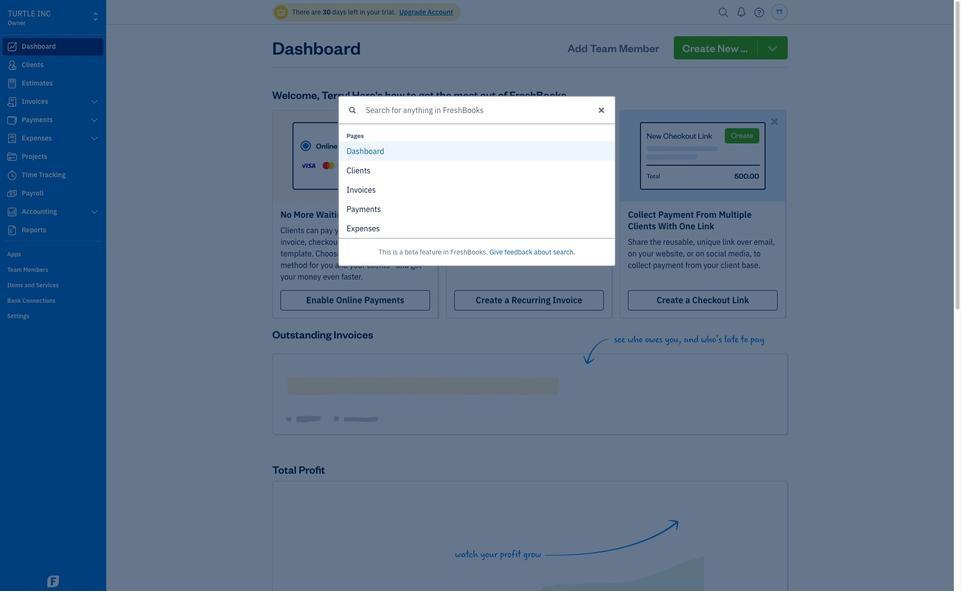 Task type: vqa. For each thing, say whether or not it's contained in the screenshot.
Link in the Collect Payment From Multiple Clients With One Link
yes



Task type: locate. For each thing, give the bounding box(es) containing it.
turtle
[[8, 9, 35, 18]]

search.
[[553, 248, 575, 256]]

a left d
[[373, 146, 377, 156]]

collect
[[628, 209, 656, 220]]

Search for anything in FreshBooks text field
[[339, 96, 592, 123]]

the left most
[[436, 88, 452, 101]]

1 vertical spatial t
[[375, 204, 377, 214]]

for inside "a single invoice isn't enough? streamline invoicing for projects by creating a recurring invoice."
[[487, 237, 496, 247]]

p
[[347, 204, 351, 214]]

0 horizontal spatial or
[[359, 237, 366, 247]]

isn't
[[510, 225, 524, 235]]

link right 'checkout'
[[732, 295, 749, 306]]

terry!
[[322, 88, 350, 101]]

payment inside clients can pay you directly from an invoice, checkout link, or recurring template. choose the best payment method for you and your clients—and get your money even faster.
[[373, 249, 404, 258]]

apps image
[[7, 250, 103, 258]]

1 chevron large down image from the top
[[90, 98, 99, 106]]

estimate image
[[6, 79, 18, 88]]

chevron large down image for the payment icon
[[90, 116, 99, 124]]

1 vertical spatial from
[[686, 260, 702, 270]]

1 horizontal spatial i
[[362, 185, 364, 194]]

pay up the checkout
[[321, 225, 333, 235]]

1 horizontal spatial dismiss image
[[595, 116, 606, 127]]

chevron large down image for chart image
[[90, 208, 99, 216]]

even
[[323, 272, 340, 282]]

social
[[706, 249, 727, 258]]

0 vertical spatial payment
[[373, 249, 404, 258]]

give feedback about search. link
[[490, 248, 575, 256]]

the right share
[[650, 237, 661, 247]]

1 vertical spatial you
[[321, 260, 333, 270]]

0 horizontal spatial t
[[364, 165, 367, 175]]

0 horizontal spatial pay
[[321, 225, 333, 235]]

0 vertical spatial pay
[[321, 225, 333, 235]]

d
[[347, 146, 352, 156]]

1 vertical spatial for
[[309, 260, 319, 270]]

1 horizontal spatial and
[[684, 334, 699, 345]]

r
[[377, 146, 380, 156]]

dashboard image
[[6, 42, 18, 52]]

expense image
[[6, 134, 18, 143]]

in right left
[[360, 8, 365, 16]]

freshbooks. right of
[[510, 88, 569, 101]]

link inside "create a checkout link" 'link'
[[732, 295, 749, 306]]

1 chevron large down image from the top
[[90, 135, 99, 142]]

late
[[725, 334, 739, 345]]

a single invoice isn't enough? streamline invoicing for projects by creating a recurring invoice.
[[454, 225, 595, 258]]

0 horizontal spatial dismiss image
[[422, 116, 433, 127]]

get right how
[[419, 88, 434, 101]]

or for with
[[687, 249, 694, 258]]

0 vertical spatial or
[[359, 237, 366, 247]]

from down reusable,
[[686, 260, 702, 270]]

1 dismiss image from the left
[[422, 116, 433, 127]]

1 vertical spatial recurring
[[454, 249, 486, 258]]

feedback
[[505, 248, 533, 256]]

pay inside clients can pay you directly from an invoice, checkout link, or recurring template. choose the best payment method for you and your clients—and get your money even faster.
[[321, 225, 333, 235]]

clients inside clients can pay you directly from an invoice, checkout link, or recurring template. choose the best payment method for you and your clients—and get your money even faster.
[[281, 225, 304, 235]]

recurring up 'this'
[[368, 237, 399, 247]]

0 horizontal spatial link
[[698, 221, 715, 232]]

o
[[369, 146, 373, 156], [358, 185, 362, 194]]

to inside share the reusable, unique link over email, on your website, or on social media, to collect payment from your client base.
[[754, 249, 761, 258]]

timer image
[[6, 170, 18, 180]]

enough?
[[526, 225, 556, 235]]

team
[[590, 41, 617, 55]]

and right the you,
[[684, 334, 699, 345]]

1 horizontal spatial payment
[[653, 260, 684, 270]]

and up even
[[335, 260, 348, 270]]

0 horizontal spatial freshbooks.
[[451, 248, 488, 256]]

online
[[336, 295, 362, 306]]

money image
[[6, 189, 18, 198]]

create inside 'link'
[[657, 295, 683, 306]]

the inside clients can pay you directly from an invoice, checkout link, or recurring template. choose the best payment method for you and your clients—and get your money even faster.
[[343, 249, 355, 258]]

clients can pay you directly from an invoice, checkout link, or recurring template. choose the best payment method for you and your clients—and get your money even faster.
[[281, 225, 422, 282]]

project image
[[6, 152, 18, 162]]

or inside share the reusable, unique link over email, on your website, or on social media, to collect payment from your client base.
[[687, 249, 694, 258]]

freshbooks. down the invoicing
[[451, 248, 488, 256]]

to left "m"
[[349, 209, 357, 220]]

profit
[[299, 463, 325, 476]]

1 vertical spatial chevron large down image
[[90, 116, 99, 124]]

0 horizontal spatial for
[[309, 260, 319, 270]]

payment up clients—and
[[373, 249, 404, 258]]

chevron large down image for invoice icon
[[90, 98, 99, 106]]

your
[[367, 8, 380, 16], [639, 249, 654, 258], [350, 260, 365, 270], [704, 260, 719, 270], [281, 272, 296, 282], [481, 549, 498, 560]]

outstanding
[[272, 327, 332, 341]]

0 vertical spatial the
[[436, 88, 452, 101]]

single
[[461, 225, 482, 235]]

1 horizontal spatial recurring
[[454, 249, 486, 258]]

dismiss image for collect payment from multiple clients with one link
[[769, 116, 780, 127]]

and
[[335, 260, 348, 270], [684, 334, 699, 345]]

unique
[[697, 237, 721, 247]]

dismiss image
[[422, 116, 433, 127], [595, 116, 606, 127], [769, 116, 780, 127]]

e right x
[[360, 223, 364, 233]]

1 vertical spatial the
[[650, 237, 661, 247]]

the down link,
[[343, 249, 355, 258]]

upgrade
[[399, 8, 426, 16]]

x
[[351, 223, 355, 233]]

s right 'l'
[[367, 165, 371, 175]]

from left an at the left of the page
[[377, 225, 393, 235]]

clients up invoice,
[[281, 225, 304, 235]]

payment inside share the reusable, unique link over email, on your website, or on social media, to collect payment from your client base.
[[653, 260, 684, 270]]

2 chevron large down image from the top
[[90, 208, 99, 216]]

add
[[568, 41, 588, 55]]

or inside clients can pay you directly from an invoice, checkout link, or recurring template. choose the best payment method for you and your clients—and get your money even faster.
[[359, 237, 366, 247]]

o left r
[[369, 146, 373, 156]]

best
[[356, 249, 372, 258]]

you
[[335, 225, 347, 235], [321, 260, 333, 270]]

0 vertical spatial t
[[364, 165, 367, 175]]

1 horizontal spatial clients
[[628, 221, 656, 232]]

2 chevron large down image from the top
[[90, 116, 99, 124]]

add team member button
[[559, 36, 668, 59]]

2 vertical spatial the
[[343, 249, 355, 258]]

this is a beta feature in freshbooks. give feedback about search.
[[379, 248, 575, 256]]

1 vertical spatial payment
[[653, 260, 684, 270]]

i
[[347, 185, 350, 194]]

recurring
[[368, 237, 399, 247], [454, 249, 486, 258]]

your down social
[[704, 260, 719, 270]]

this
[[379, 248, 391, 256]]

you left x
[[335, 225, 347, 235]]

on down unique
[[696, 249, 705, 258]]

or for paid
[[359, 237, 366, 247]]

1 vertical spatial or
[[687, 249, 694, 258]]

0 vertical spatial link
[[698, 221, 715, 232]]

give
[[490, 248, 503, 256]]

turtle inc owner
[[8, 9, 51, 27]]

1 vertical spatial get
[[411, 260, 422, 270]]

1 horizontal spatial on
[[696, 249, 705, 258]]

0 horizontal spatial o
[[358, 185, 362, 194]]

freshbooks.
[[510, 88, 569, 101], [451, 248, 488, 256]]

1 horizontal spatial pay
[[751, 334, 765, 345]]

i right c
[[354, 165, 356, 175]]

2 dismiss image from the left
[[595, 116, 606, 127]]

chevron large down image
[[90, 98, 99, 106], [90, 116, 99, 124]]

0 horizontal spatial you
[[321, 260, 333, 270]]

get
[[359, 209, 373, 220]]

a inside "a single invoice isn't enough? streamline invoicing for projects by creating a recurring invoice."
[[568, 237, 572, 247]]

welcome, terry! here's how to get the most out of freshbooks.
[[272, 88, 569, 101]]

1 vertical spatial o
[[358, 185, 362, 194]]

e down get
[[372, 223, 376, 233]]

payment for with
[[653, 260, 684, 270]]

recurring
[[512, 295, 551, 306]]

a left recurring
[[505, 295, 510, 306]]

an
[[395, 225, 404, 235]]

in for freshbooks.
[[443, 248, 449, 256]]

0 vertical spatial chevron large down image
[[90, 135, 99, 142]]

invoice.
[[488, 249, 514, 258]]

recurring down the invoicing
[[454, 249, 486, 258]]

n
[[360, 165, 364, 175], [350, 185, 354, 194], [370, 204, 375, 214], [364, 223, 368, 233]]

0 vertical spatial i
[[354, 165, 356, 175]]

client
[[721, 260, 740, 270]]

1 horizontal spatial link
[[732, 295, 749, 306]]

i right "v"
[[362, 185, 364, 194]]

link down from
[[698, 221, 715, 232]]

2 horizontal spatial dismiss image
[[769, 116, 780, 127]]

0 horizontal spatial clients
[[281, 225, 304, 235]]

2 create from the left
[[657, 295, 683, 306]]

0 vertical spatial recurring
[[368, 237, 399, 247]]

one
[[679, 221, 696, 232]]

go to help image
[[752, 5, 767, 20]]

for up money
[[309, 260, 319, 270]]

or down directly
[[359, 237, 366, 247]]

a left 'checkout'
[[685, 295, 690, 306]]

t right get
[[375, 204, 377, 214]]

member
[[619, 41, 660, 55]]

collect payment from multiple clients with one link
[[628, 209, 752, 232]]

for up give
[[487, 237, 496, 247]]

3 dismiss image from the left
[[769, 116, 780, 127]]

in right feature on the left
[[443, 248, 449, 256]]

who's
[[701, 334, 722, 345]]

invoice
[[483, 225, 508, 235]]

0 vertical spatial and
[[335, 260, 348, 270]]

create
[[476, 295, 503, 306], [657, 295, 683, 306]]

0 horizontal spatial the
[[343, 249, 355, 258]]

get
[[419, 88, 434, 101], [411, 260, 422, 270]]

left
[[348, 8, 358, 16]]

1 horizontal spatial t
[[375, 204, 377, 214]]

chevron large down image
[[90, 135, 99, 142], [90, 208, 99, 216]]

to up base.
[[754, 249, 761, 258]]

0 horizontal spatial on
[[628, 249, 637, 258]]

0 horizontal spatial i
[[354, 165, 356, 175]]

on
[[628, 249, 637, 258], [696, 249, 705, 258]]

your up collect on the top of page
[[639, 249, 654, 258]]

there are 30 days left in your trial. upgrade account
[[292, 8, 453, 16]]

a up search.
[[568, 237, 572, 247]]

payment for paid
[[373, 249, 404, 258]]

0 vertical spatial get
[[419, 88, 434, 101]]

clients—and
[[367, 260, 409, 270]]

pay
[[321, 225, 333, 235], [751, 334, 765, 345]]

checkout
[[692, 295, 730, 306]]

1 horizontal spatial create
[[657, 295, 683, 306]]

1 create from the left
[[476, 295, 503, 306]]

0 vertical spatial o
[[369, 146, 373, 156]]

bank connections image
[[7, 296, 103, 304]]

0 horizontal spatial payment
[[373, 249, 404, 258]]

0 horizontal spatial from
[[377, 225, 393, 235]]

t
[[364, 165, 367, 175], [375, 204, 377, 214]]

t right 'l'
[[364, 165, 367, 175]]

no
[[281, 209, 292, 220]]

clients down collect
[[628, 221, 656, 232]]

0 horizontal spatial create
[[476, 295, 503, 306]]

1 horizontal spatial in
[[443, 248, 449, 256]]

n right p
[[364, 223, 368, 233]]

1 horizontal spatial or
[[687, 249, 694, 258]]

i
[[354, 165, 356, 175], [362, 185, 364, 194]]

from
[[377, 225, 393, 235], [686, 260, 702, 270]]

0 vertical spatial for
[[487, 237, 496, 247]]

0 vertical spatial chevron large down image
[[90, 98, 99, 106]]

0 horizontal spatial and
[[335, 260, 348, 270]]

1 vertical spatial link
[[732, 295, 749, 306]]

e right y
[[366, 204, 370, 214]]

e
[[347, 223, 351, 233]]

to
[[407, 88, 417, 101], [349, 209, 357, 220], [754, 249, 761, 258], [741, 334, 748, 345]]

chevron large down image for expense icon
[[90, 135, 99, 142]]

0 horizontal spatial in
[[360, 8, 365, 16]]

2 horizontal spatial the
[[650, 237, 661, 247]]

no more waiting to get paid
[[281, 209, 393, 220]]

get down beta
[[411, 260, 422, 270]]

0 vertical spatial freshbooks.
[[510, 88, 569, 101]]

1 horizontal spatial from
[[686, 260, 702, 270]]

create up the you,
[[657, 295, 683, 306]]

1 vertical spatial in
[[443, 248, 449, 256]]

0 vertical spatial in
[[360, 8, 365, 16]]

payment down website,
[[653, 260, 684, 270]]

get inside clients can pay you directly from an invoice, checkout link, or recurring template. choose the best payment method for you and your clients—and get your money even faster.
[[411, 260, 422, 270]]

trial.
[[382, 8, 396, 16]]

pay right the late
[[751, 334, 765, 345]]

your up faster. on the top of page
[[350, 260, 365, 270]]

feature
[[420, 248, 442, 256]]

0 vertical spatial from
[[377, 225, 393, 235]]

on down share
[[628, 249, 637, 258]]

your left the profit
[[481, 549, 498, 560]]

o left the c
[[358, 185, 362, 194]]

or down reusable,
[[687, 249, 694, 258]]

create left recurring
[[476, 295, 503, 306]]

0 vertical spatial you
[[335, 225, 347, 235]]

1 horizontal spatial the
[[436, 88, 452, 101]]

0 horizontal spatial recurring
[[368, 237, 399, 247]]

1 horizontal spatial for
[[487, 237, 496, 247]]

media,
[[728, 249, 752, 258]]

s down paid
[[376, 223, 380, 233]]

1 vertical spatial chevron large down image
[[90, 208, 99, 216]]

creating
[[538, 237, 566, 247]]

you down choose
[[321, 260, 333, 270]]



Task type: describe. For each thing, give the bounding box(es) containing it.
1 horizontal spatial freshbooks.
[[510, 88, 569, 101]]

for inside clients can pay you directly from an invoice, checkout link, or recurring template. choose the best payment method for you and your clients—and get your money even faster.
[[309, 260, 319, 270]]

can
[[306, 225, 319, 235]]

s left b at top left
[[356, 146, 360, 156]]

n right "m"
[[370, 204, 375, 214]]

link
[[723, 237, 735, 247]]

method
[[281, 260, 307, 270]]

add team member
[[568, 41, 660, 55]]

i n v o i c e s
[[347, 185, 376, 194]]

beta
[[405, 248, 418, 256]]

streamline
[[558, 225, 595, 235]]

n left the c
[[350, 185, 354, 194]]

you,
[[665, 334, 682, 345]]

a right is
[[400, 248, 403, 256]]

from inside clients can pay you directly from an invoice, checkout link, or recurring template. choose the best payment method for you and your clients—and get your money even faster.
[[377, 225, 393, 235]]

b
[[364, 146, 369, 156]]

from
[[696, 209, 717, 220]]

share the reusable, unique link over email, on your website, or on social media, to collect payment from your client base.
[[628, 237, 775, 270]]

e right "v"
[[368, 185, 372, 194]]

1 on from the left
[[628, 249, 637, 258]]

l
[[351, 165, 354, 175]]

most
[[454, 88, 478, 101]]

c
[[347, 165, 351, 175]]

c l i e n t s
[[347, 165, 371, 175]]

profit
[[500, 549, 521, 560]]

s right get
[[377, 204, 381, 214]]

watch
[[455, 549, 478, 560]]

out
[[480, 88, 496, 101]]

enable
[[306, 295, 334, 306]]

is
[[393, 248, 398, 256]]

a left "m"
[[351, 204, 355, 214]]

a
[[454, 225, 459, 235]]

enable online payments link
[[281, 290, 430, 310]]

crown image
[[276, 7, 286, 17]]

see
[[614, 334, 626, 345]]

dismiss image for no more waiting to get paid
[[422, 116, 433, 127]]

client image
[[6, 60, 18, 70]]

s right p
[[368, 223, 372, 233]]

30
[[323, 8, 331, 16]]

dismiss image for a single invoice isn't enough? streamline invoicing for projects by creating a recurring invoice.
[[595, 116, 606, 127]]

choose
[[316, 249, 341, 258]]

to right the late
[[741, 334, 748, 345]]

m
[[359, 204, 366, 214]]

payment image
[[6, 115, 18, 125]]

main element
[[0, 0, 130, 591]]

create a recurring invoice
[[476, 295, 583, 306]]

enable online payments
[[306, 295, 404, 306]]

inc
[[37, 9, 51, 18]]

outstanding invoices
[[272, 327, 373, 341]]

the inside share the reusable, unique link over email, on your website, or on social media, to collect payment from your client base.
[[650, 237, 661, 247]]

search image
[[716, 5, 732, 20]]

create for create a checkout link
[[657, 295, 683, 306]]

chart image
[[6, 207, 18, 217]]

share
[[628, 237, 648, 247]]

there
[[292, 8, 310, 16]]

e right 'l'
[[356, 165, 360, 175]]

d a s h b o a r d
[[347, 146, 384, 156]]

freshbooks image
[[45, 576, 61, 587]]

1 horizontal spatial o
[[369, 146, 373, 156]]

invoice image
[[6, 97, 18, 107]]

create a checkout link
[[657, 295, 749, 306]]

over
[[737, 237, 752, 247]]

1 vertical spatial freshbooks.
[[451, 248, 488, 256]]

template.
[[281, 249, 314, 258]]

invoicing
[[454, 237, 485, 247]]

recurring inside clients can pay you directly from an invoice, checkout link, or recurring template. choose the best payment method for you and your clients—and get your money even faster.
[[368, 237, 399, 247]]

create a recurring invoice link
[[454, 290, 604, 310]]

upgrade account link
[[397, 8, 453, 16]]

e x p e n s e s
[[347, 223, 380, 233]]

in for your
[[360, 8, 365, 16]]

a inside 'link'
[[685, 295, 690, 306]]

create for create a recurring invoice
[[476, 295, 503, 306]]

pages
[[347, 132, 364, 139]]

2 on from the left
[[696, 249, 705, 258]]

a left h
[[352, 146, 356, 156]]

grow
[[524, 549, 541, 560]]

c
[[364, 185, 368, 194]]

checkout
[[309, 237, 340, 247]]

by
[[528, 237, 536, 247]]

who
[[628, 334, 643, 345]]

1 vertical spatial pay
[[751, 334, 765, 345]]

email,
[[754, 237, 775, 247]]

and inside clients can pay you directly from an invoice, checkout link, or recurring template. choose the best payment method for you and your clients—and get your money even faster.
[[335, 260, 348, 270]]

watch your profit grow
[[455, 549, 541, 560]]

p
[[355, 223, 360, 233]]

welcome,
[[272, 88, 319, 101]]

clients inside 'collect payment from multiple clients with one link'
[[628, 221, 656, 232]]

recurring inside "a single invoice isn't enough? streamline invoicing for projects by creating a recurring invoice."
[[454, 249, 486, 258]]

invoices
[[334, 327, 373, 341]]

report image
[[6, 225, 18, 235]]

from inside share the reusable, unique link over email, on your website, or on social media, to collect payment from your client base.
[[686, 260, 702, 270]]

your left trial.
[[367, 8, 380, 16]]

are
[[311, 8, 321, 16]]

money
[[298, 272, 321, 282]]

y
[[355, 204, 359, 214]]

multiple
[[719, 209, 752, 220]]

invoice
[[553, 295, 583, 306]]

v
[[354, 185, 358, 194]]

to right how
[[407, 88, 417, 101]]

invoice,
[[281, 237, 307, 247]]

n right 'l'
[[360, 165, 364, 175]]

total profit
[[272, 463, 325, 476]]

owes
[[645, 334, 663, 345]]

d
[[380, 146, 384, 156]]

s right the c
[[372, 185, 376, 194]]

faster.
[[341, 272, 363, 282]]

settings image
[[7, 312, 103, 320]]

days
[[332, 8, 347, 16]]

your down method at the left of page
[[281, 272, 296, 282]]

1 vertical spatial and
[[684, 334, 699, 345]]

directly
[[349, 225, 375, 235]]

team members image
[[7, 266, 103, 273]]

p a y m e n t s
[[347, 204, 381, 214]]

waiting
[[316, 209, 347, 220]]

items and services image
[[7, 281, 103, 289]]

1 vertical spatial i
[[362, 185, 364, 194]]

link,
[[342, 237, 357, 247]]

about
[[534, 248, 552, 256]]

base.
[[742, 260, 761, 270]]

1 horizontal spatial you
[[335, 225, 347, 235]]

link inside 'collect payment from multiple clients with one link'
[[698, 221, 715, 232]]

total
[[272, 463, 297, 476]]



